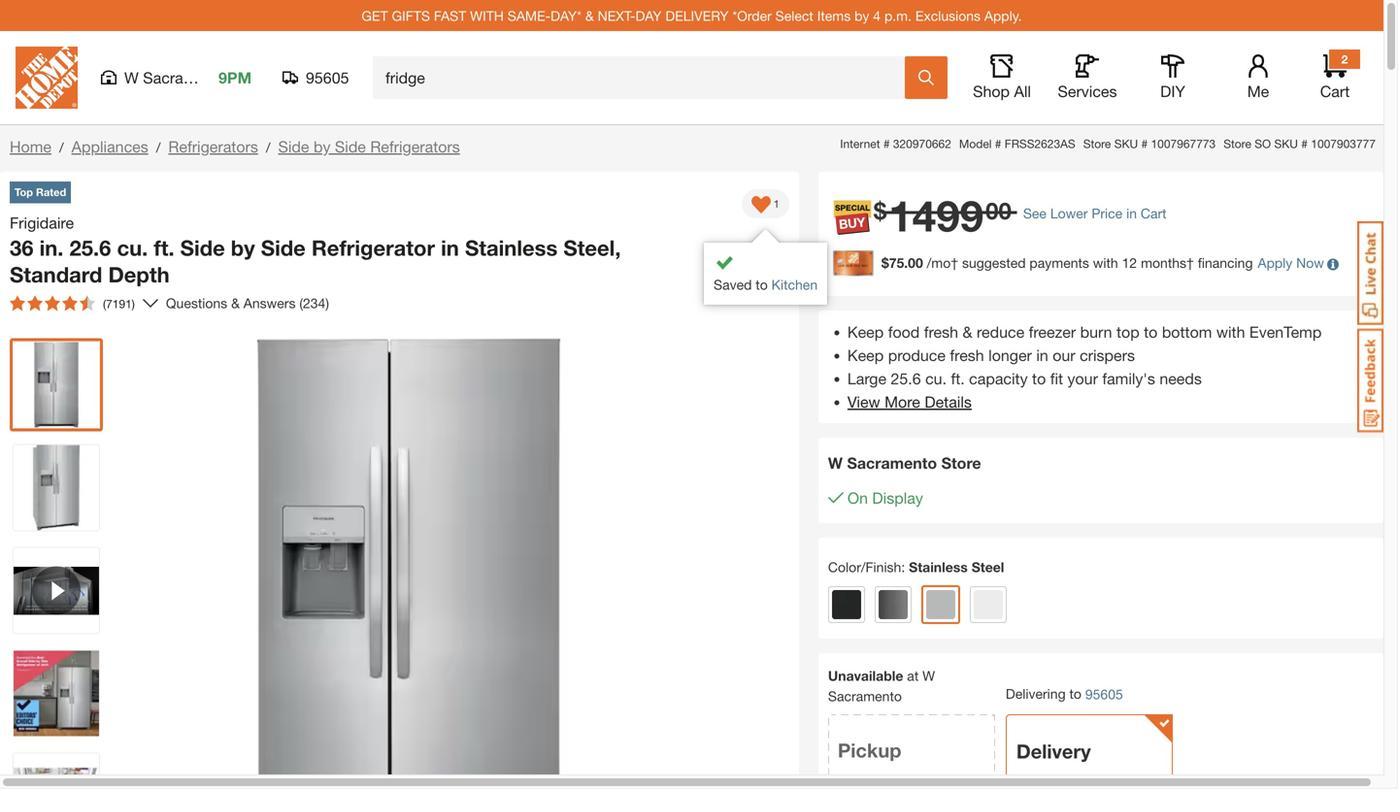 Task type: locate. For each thing, give the bounding box(es) containing it.
stainless steel frigidaire side by side refrigerators frss2623as e1.1 image
[[14, 445, 99, 531]]

store left so
[[1224, 137, 1252, 151]]

1 keep from the top
[[848, 323, 884, 341]]

store down "details"
[[942, 454, 981, 472]]

0 vertical spatial 95605
[[306, 68, 349, 87]]

keep up large
[[848, 346, 884, 364]]

shop all
[[973, 82, 1031, 101]]

to right saved
[[756, 277, 768, 293]]

1007903777
[[1311, 137, 1376, 151]]

all
[[1014, 82, 1031, 101]]

by inside "frigidaire 36 in. 25.6 cu. ft. side by side refrigerator in stainless steel, standard depth"
[[231, 235, 255, 261]]

select
[[776, 8, 814, 24]]

0 horizontal spatial 95605
[[306, 68, 349, 87]]

25.6
[[69, 235, 111, 261], [891, 369, 921, 388]]

2 horizontal spatial in
[[1127, 205, 1137, 221]]

stainless
[[465, 235, 558, 261], [909, 559, 968, 575]]

lower
[[1051, 205, 1088, 221]]

unavailable at
[[828, 668, 923, 684]]

2 sku from the left
[[1275, 137, 1298, 151]]

1 horizontal spatial refrigerators
[[370, 137, 460, 156]]

store down services
[[1084, 137, 1111, 151]]

25.6 right "in."
[[69, 235, 111, 261]]

unavailable
[[828, 668, 904, 684], [838, 772, 909, 788]]

/ right home link
[[59, 139, 64, 155]]

needs
[[1160, 369, 1202, 388]]

the home depot logo image
[[16, 47, 78, 109]]

0 vertical spatial sacramento
[[143, 68, 227, 87]]

1 vertical spatial keep
[[848, 346, 884, 364]]

2 vertical spatial in
[[1037, 346, 1049, 364]]

stainless steel frigidaire side by side refrigerators frss2623as 40.2 image
[[14, 651, 99, 737]]

1 horizontal spatial cu.
[[926, 369, 947, 388]]

0 vertical spatial keep
[[848, 323, 884, 341]]

cu.
[[117, 235, 148, 261], [926, 369, 947, 388]]

sacramento up display
[[847, 454, 937, 472]]

/ right refrigerators link
[[266, 139, 270, 155]]

# right model at the right
[[995, 137, 1002, 151]]

0 horizontal spatial 25.6
[[69, 235, 111, 261]]

95605 inside button
[[306, 68, 349, 87]]

stainless left 'steel,'
[[465, 235, 558, 261]]

0 vertical spatial unavailable
[[828, 668, 904, 684]]

1 horizontal spatial in
[[1037, 346, 1049, 364]]

0 horizontal spatial sku
[[1115, 137, 1138, 151]]

1 vertical spatial sacramento
[[847, 454, 937, 472]]

payments
[[1030, 255, 1090, 271]]

to
[[756, 277, 768, 293], [1144, 323, 1158, 341], [1032, 369, 1046, 388], [1070, 686, 1082, 702]]

sku left the 1007967773
[[1115, 137, 1138, 151]]

kitchen
[[772, 277, 818, 293]]

1 horizontal spatial /
[[156, 139, 161, 155]]

0 horizontal spatial w
[[124, 68, 139, 87]]

0 horizontal spatial /
[[59, 139, 64, 155]]

1007967773
[[1151, 137, 1216, 151]]

stainless right : on the bottom of the page
[[909, 559, 968, 575]]

1 horizontal spatial ft.
[[951, 369, 965, 388]]

# right internet on the right top of the page
[[884, 137, 890, 151]]

black image
[[832, 590, 861, 619]]

see
[[1023, 205, 1047, 221]]

reduce
[[977, 323, 1025, 341]]

$ 1499 00
[[874, 190, 1012, 241]]

depth
[[108, 262, 170, 287]]

2 keep from the top
[[848, 346, 884, 364]]

2 vertical spatial &
[[963, 323, 973, 341]]

1 vertical spatial w
[[828, 454, 843, 472]]

1 horizontal spatial stainless
[[909, 559, 968, 575]]

& left reduce
[[963, 323, 973, 341]]

next-
[[598, 8, 636, 24]]

25.6 inside "frigidaire 36 in. 25.6 cu. ft. side by side refrigerator in stainless steel, standard depth"
[[69, 235, 111, 261]]

sku
[[1115, 137, 1138, 151], [1275, 137, 1298, 151]]

1 vertical spatial cu.
[[926, 369, 947, 388]]

0 horizontal spatial by
[[231, 235, 255, 261]]

4.5 stars image
[[10, 296, 95, 311]]

with inside keep food fresh & reduce freezer burn top to bottom with eventemp keep produce fresh longer in our crispers large 25.6 cu. ft. capacity to fit your family's needs view more details
[[1217, 323, 1246, 341]]

answers
[[244, 295, 296, 311]]

in right price
[[1127, 205, 1137, 221]]

$75.00
[[882, 255, 923, 271]]

food
[[888, 323, 920, 341]]

1 horizontal spatial 25.6
[[891, 369, 921, 388]]

by
[[855, 8, 870, 24], [314, 137, 331, 156], [231, 235, 255, 261]]

0 vertical spatial stainless
[[465, 235, 558, 261]]

2 vertical spatial w
[[923, 668, 935, 684]]

1 vertical spatial in
[[441, 235, 459, 261]]

internet
[[840, 137, 880, 151]]

2 horizontal spatial /
[[266, 139, 270, 155]]

0 vertical spatial ft.
[[154, 235, 174, 261]]

frigidaire link
[[10, 211, 82, 235]]

feedback link image
[[1358, 328, 1384, 433]]

our
[[1053, 346, 1076, 364]]

diy
[[1161, 82, 1186, 101]]

& right day*
[[586, 8, 594, 24]]

# left the 1007967773
[[1142, 137, 1148, 151]]

apply now image
[[833, 250, 882, 276]]

so
[[1255, 137, 1271, 151]]

day
[[636, 8, 662, 24]]

*order
[[733, 8, 772, 24]]

fresh up the capacity
[[950, 346, 985, 364]]

1 horizontal spatial sku
[[1275, 137, 1298, 151]]

95605
[[306, 68, 349, 87], [1086, 686, 1123, 702]]

(7191) button
[[2, 288, 143, 319]]

0 horizontal spatial in
[[441, 235, 459, 261]]

/
[[59, 139, 64, 155], [156, 139, 161, 155], [266, 139, 270, 155]]

1 horizontal spatial store
[[1084, 137, 1111, 151]]

1 horizontal spatial 95605
[[1086, 686, 1123, 702]]

shop
[[973, 82, 1010, 101]]

1 vertical spatial &
[[231, 295, 240, 311]]

family's
[[1103, 369, 1156, 388]]

95605 button
[[283, 68, 350, 87]]

refrigerator
[[312, 235, 435, 261]]

delivery
[[666, 8, 729, 24]]

to inside delivering to 95605
[[1070, 686, 1082, 702]]

cart
[[1321, 82, 1350, 101], [1141, 205, 1167, 221]]

1 vertical spatial unavailable
[[838, 772, 909, 788]]

0 vertical spatial &
[[586, 8, 594, 24]]

pickup unavailable
[[838, 739, 909, 788]]

with right the bottom
[[1217, 323, 1246, 341]]

0 horizontal spatial stainless
[[465, 235, 558, 261]]

w for w sacramento
[[923, 668, 935, 684]]

unavailable down pickup
[[838, 772, 909, 788]]

320970662
[[893, 137, 952, 151]]

w
[[124, 68, 139, 87], [828, 454, 843, 472], [923, 668, 935, 684]]

0 vertical spatial cu.
[[117, 235, 148, 261]]

color/finish
[[828, 559, 902, 575]]

sacramento down unavailable at in the bottom right of the page
[[828, 688, 902, 704]]

25.6 up more
[[891, 369, 921, 388]]

1 vertical spatial by
[[314, 137, 331, 156]]

top
[[1117, 323, 1140, 341]]

selected image
[[752, 196, 771, 216]]

sacramento up refrigerators link
[[143, 68, 227, 87]]

1 vertical spatial 95605
[[1086, 686, 1123, 702]]

0 vertical spatial by
[[855, 8, 870, 24]]

1 horizontal spatial w
[[828, 454, 843, 472]]

/ right appliances
[[156, 139, 161, 155]]

1 refrigerators from the left
[[168, 137, 258, 156]]

sacramento
[[143, 68, 227, 87], [847, 454, 937, 472], [828, 688, 902, 704]]

cu. up "details"
[[926, 369, 947, 388]]

1 horizontal spatial with
[[1217, 323, 1246, 341]]

home / appliances / refrigerators / side by side refrigerators
[[10, 137, 460, 156]]

cart down the 2 at the right of the page
[[1321, 82, 1350, 101]]

stainless steel image
[[926, 590, 956, 619]]

fresh
[[924, 323, 959, 341], [950, 346, 985, 364]]

get
[[362, 8, 388, 24]]

to left 95605 link
[[1070, 686, 1082, 702]]

sku right so
[[1275, 137, 1298, 151]]

2 vertical spatial by
[[231, 235, 255, 261]]

0 horizontal spatial with
[[1093, 255, 1119, 271]]

sacramento for store
[[847, 454, 937, 472]]

2 horizontal spatial w
[[923, 668, 935, 684]]

3 / from the left
[[266, 139, 270, 155]]

in left our on the top right
[[1037, 346, 1049, 364]]

display
[[873, 489, 923, 507]]

95605 right delivering
[[1086, 686, 1123, 702]]

internet # 320970662 model # frss2623as store sku # 1007967773 store so sku # 1007903777
[[840, 137, 1376, 151]]

bottom
[[1162, 323, 1212, 341]]

& left answers
[[231, 295, 240, 311]]

95605 up "side by side refrigerators" 'link'
[[306, 68, 349, 87]]

w inside "w sacramento"
[[923, 668, 935, 684]]

1 horizontal spatial cart
[[1321, 82, 1350, 101]]

by left 4
[[855, 8, 870, 24]]

$
[[874, 197, 887, 224]]

1 vertical spatial cart
[[1141, 205, 1167, 221]]

# left 1007903777
[[1302, 137, 1308, 151]]

0 horizontal spatial refrigerators
[[168, 137, 258, 156]]

view more details link
[[848, 393, 972, 411]]

refrigerators
[[168, 137, 258, 156], [370, 137, 460, 156]]

delivery
[[1017, 740, 1091, 763]]

by down 95605 button
[[314, 137, 331, 156]]

1 vertical spatial ft.
[[951, 369, 965, 388]]

in right refrigerator
[[441, 235, 459, 261]]

1 horizontal spatial by
[[314, 137, 331, 156]]

1 vertical spatial 25.6
[[891, 369, 921, 388]]

ft. up the depth
[[154, 235, 174, 261]]

0 vertical spatial 25.6
[[69, 235, 111, 261]]

gifts
[[392, 8, 430, 24]]

What can we help you find today? search field
[[386, 57, 904, 98]]

stainless inside "frigidaire 36 in. 25.6 cu. ft. side by side refrigerator in stainless steel, standard depth"
[[465, 235, 558, 261]]

in
[[1127, 205, 1137, 221], [441, 235, 459, 261], [1037, 346, 1049, 364]]

cart right price
[[1141, 205, 1167, 221]]

cart 2
[[1321, 52, 1350, 101]]

1 sku from the left
[[1115, 137, 1138, 151]]

0 horizontal spatial cu.
[[117, 235, 148, 261]]

keep left food
[[848, 323, 884, 341]]

/mo†
[[927, 255, 959, 271]]

by up "questions & answers (234)"
[[231, 235, 255, 261]]

ft. up "details"
[[951, 369, 965, 388]]

date
[[1116, 773, 1143, 789]]

2 vertical spatial sacramento
[[828, 688, 902, 704]]

me
[[1248, 82, 1270, 101]]

ft. inside "frigidaire 36 in. 25.6 cu. ft. side by side refrigerator in stainless steel, standard depth"
[[154, 235, 174, 261]]

0 horizontal spatial &
[[231, 295, 240, 311]]

2 horizontal spatial &
[[963, 323, 973, 341]]

0 vertical spatial w
[[124, 68, 139, 87]]

0 horizontal spatial ft.
[[154, 235, 174, 261]]

2 / from the left
[[156, 139, 161, 155]]

ft.
[[154, 235, 174, 261], [951, 369, 965, 388]]

95605 inside delivering to 95605
[[1086, 686, 1123, 702]]

cu. up the depth
[[117, 235, 148, 261]]

9pm
[[219, 68, 252, 87]]

2 refrigerators from the left
[[370, 137, 460, 156]]

with left 12
[[1093, 255, 1119, 271]]

unavailable left the at
[[828, 668, 904, 684]]

fresh up "produce"
[[924, 323, 959, 341]]

appliances
[[72, 137, 148, 156]]

1 vertical spatial with
[[1217, 323, 1246, 341]]

at
[[907, 668, 919, 684]]

stainless steel frigidaire side by side refrigerators frss2623as 64.0 image
[[14, 342, 99, 428]]

burn
[[1081, 323, 1113, 341]]



Task type: vqa. For each thing, say whether or not it's contained in the screenshot.
Items
yes



Task type: describe. For each thing, give the bounding box(es) containing it.
green check image
[[714, 253, 736, 275]]

2 horizontal spatial store
[[1224, 137, 1252, 151]]

2 horizontal spatial by
[[855, 8, 870, 24]]

1 horizontal spatial &
[[586, 8, 594, 24]]

delivery
[[1065, 773, 1112, 789]]

1
[[774, 197, 780, 210]]

view
[[848, 393, 881, 411]]

large
[[848, 369, 887, 388]]

live chat image
[[1358, 221, 1384, 325]]

4
[[873, 8, 881, 24]]

p.m.
[[885, 8, 912, 24]]

ft. inside keep food fresh & reduce freezer burn top to bottom with eventemp keep produce fresh longer in our crispers large 25.6 cu. ft. capacity to fit your family's needs view more details
[[951, 369, 965, 388]]

3 # from the left
[[1142, 137, 1148, 151]]

services
[[1058, 82, 1117, 101]]

4 # from the left
[[1302, 137, 1308, 151]]

frigidaire
[[10, 214, 74, 232]]

longer
[[989, 346, 1032, 364]]

shop all button
[[971, 54, 1033, 101]]

details
[[925, 393, 972, 411]]

00
[[986, 197, 1012, 224]]

top
[[15, 186, 33, 199]]

frigidaire 36 in. 25.6 cu. ft. side by side refrigerator in stainless steel, standard depth
[[10, 214, 621, 287]]

questions
[[166, 295, 227, 311]]

price
[[1092, 205, 1123, 221]]

6309409521112 image
[[14, 548, 99, 634]]

saved
[[714, 277, 752, 293]]

see lower price in cart link
[[1023, 203, 1167, 224]]

kitchen link
[[772, 277, 818, 293]]

black stainless steel image
[[879, 590, 908, 619]]

2 # from the left
[[995, 137, 1002, 151]]

in inside "frigidaire 36 in. 25.6 cu. ft. side by side refrigerator in stainless steel, standard depth"
[[441, 235, 459, 261]]

pickup
[[838, 739, 902, 762]]

saved to kitchen
[[714, 277, 818, 293]]

now
[[1297, 255, 1325, 271]]

w for w sacramento store
[[828, 454, 843, 472]]

delivering to 95605
[[1006, 686, 1123, 702]]

& inside keep food fresh & reduce freezer burn top to bottom with eventemp keep produce fresh longer in our crispers large 25.6 cu. ft. capacity to fit your family's needs view more details
[[963, 323, 973, 341]]

home
[[10, 137, 51, 156]]

steel
[[972, 559, 1005, 575]]

95605 link
[[1086, 684, 1123, 705]]

w sacramento 9pm
[[124, 68, 252, 87]]

white image
[[974, 590, 1003, 619]]

1 button
[[742, 189, 790, 219]]

cu. inside "frigidaire 36 in. 25.6 cu. ft. side by side refrigerator in stainless steel, standard depth"
[[117, 235, 148, 261]]

get gifts fast with same-day* & next-day delivery *order select items by 4 p.m. exclusions apply.
[[362, 8, 1022, 24]]

diy button
[[1142, 54, 1204, 101]]

apply now link
[[1258, 255, 1325, 271]]

steel,
[[564, 235, 621, 261]]

stainless steel frigidaire side by side refrigerators frss2623as a0.3 image
[[14, 754, 99, 790]]

1 / from the left
[[59, 139, 64, 155]]

freezer
[[1029, 323, 1076, 341]]

0 vertical spatial in
[[1127, 205, 1137, 221]]

0 horizontal spatial cart
[[1141, 205, 1167, 221]]

exclusions
[[916, 8, 981, 24]]

1 vertical spatial stainless
[[909, 559, 968, 575]]

same-
[[508, 8, 551, 24]]

months†
[[1141, 255, 1194, 271]]

1 vertical spatial fresh
[[950, 346, 985, 364]]

(7191)
[[103, 297, 135, 311]]

top rated
[[15, 186, 66, 199]]

25.6 inside keep food fresh & reduce freezer burn top to bottom with eventemp keep produce fresh longer in our crispers large 25.6 cu. ft. capacity to fit your family's needs view more details
[[891, 369, 921, 388]]

by for refrigerators
[[314, 137, 331, 156]]

sacramento inside "w sacramento"
[[828, 688, 902, 704]]

to left fit
[[1032, 369, 1046, 388]]

1499
[[889, 190, 984, 241]]

me button
[[1228, 54, 1290, 101]]

fit
[[1051, 369, 1064, 388]]

financing
[[1198, 255, 1253, 271]]

(234)
[[299, 295, 329, 311]]

w sacramento store
[[828, 454, 981, 472]]

2
[[1342, 52, 1348, 66]]

1 # from the left
[[884, 137, 890, 151]]

color/finish : stainless steel
[[828, 559, 1005, 575]]

to right top
[[1144, 323, 1158, 341]]

delivering
[[1006, 686, 1066, 702]]

0 vertical spatial fresh
[[924, 323, 959, 341]]

items
[[817, 8, 851, 24]]

crispers
[[1080, 346, 1135, 364]]

your
[[1068, 369, 1098, 388]]

with
[[470, 8, 504, 24]]

refrigerators link
[[168, 137, 258, 156]]

keep food fresh & reduce freezer burn top to bottom with eventemp keep produce fresh longer in our crispers large 25.6 cu. ft. capacity to fit your family's needs view more details
[[848, 323, 1322, 411]]

on display
[[848, 489, 923, 507]]

0 vertical spatial cart
[[1321, 82, 1350, 101]]

see lower price in cart
[[1023, 205, 1167, 221]]

in.
[[39, 235, 64, 261]]

day*
[[551, 8, 582, 24]]

more
[[885, 393, 921, 411]]

w sacramento
[[828, 668, 935, 704]]

w for w sacramento 9pm
[[124, 68, 139, 87]]

0 vertical spatial with
[[1093, 255, 1119, 271]]

eventemp
[[1250, 323, 1322, 341]]

0 horizontal spatial store
[[942, 454, 981, 472]]

apply.
[[985, 8, 1022, 24]]

suggested
[[962, 255, 1026, 271]]

sacramento for 9pm
[[143, 68, 227, 87]]

fast
[[434, 8, 466, 24]]

appliances link
[[72, 137, 148, 156]]

home link
[[10, 137, 51, 156]]

in inside keep food fresh & reduce freezer burn top to bottom with eventemp keep produce fresh longer in our crispers large 25.6 cu. ft. capacity to fit your family's needs view more details
[[1037, 346, 1049, 364]]

by for refrigerator
[[231, 235, 255, 261]]

cu. inside keep food fresh & reduce freezer burn top to bottom with eventemp keep produce fresh longer in our crispers large 25.6 cu. ft. capacity to fit your family's needs view more details
[[926, 369, 947, 388]]

frss2623as
[[1005, 137, 1076, 151]]

apply now
[[1258, 255, 1325, 271]]

delivery earliest delivery date
[[1017, 740, 1143, 789]]



